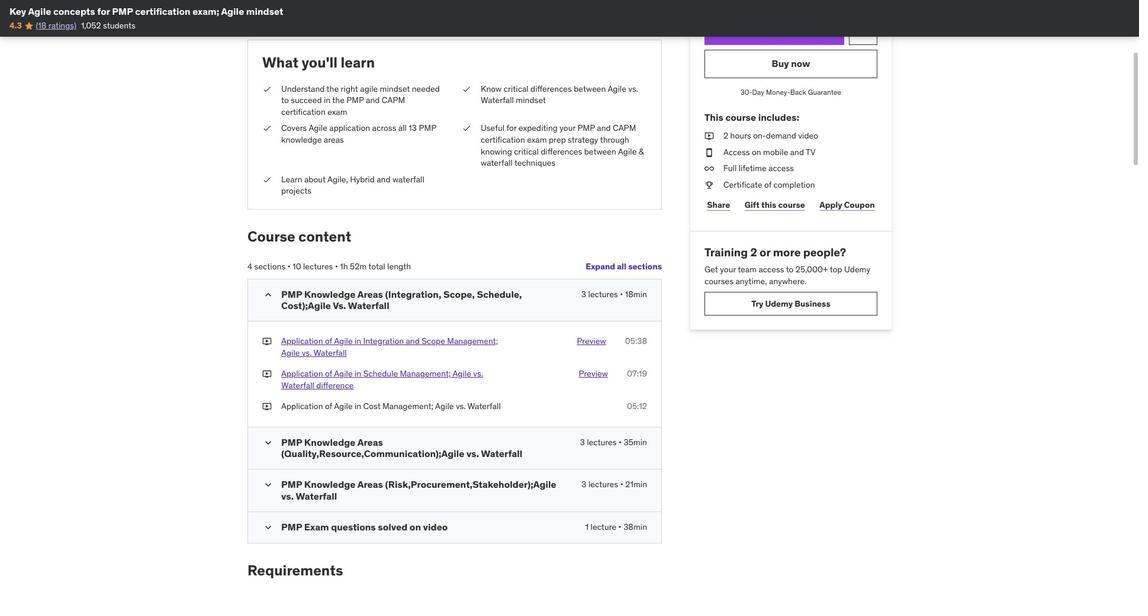 Task type: vqa. For each thing, say whether or not it's contained in the screenshot.
"Free tutorial"
no



Task type: locate. For each thing, give the bounding box(es) containing it.
total
[[369, 261, 385, 272]]

full
[[724, 163, 737, 174]]

2 vertical spatial areas
[[358, 479, 383, 491]]

sections right 4
[[254, 261, 286, 272]]

1 areas from the top
[[358, 288, 383, 300]]

sections inside dropdown button
[[629, 261, 662, 272]]

1 knowledge from the top
[[304, 288, 356, 300]]

vs.
[[629, 83, 639, 94], [302, 347, 312, 358], [473, 369, 483, 379], [456, 401, 466, 412], [467, 448, 479, 460], [281, 490, 294, 502]]

mindset right agile
[[380, 83, 410, 94]]

1 horizontal spatial course
[[779, 200, 805, 210]]

• left 10
[[288, 261, 291, 272]]

application for vs.
[[281, 336, 323, 347]]

0 vertical spatial preview
[[577, 336, 606, 347]]

1 vertical spatial access
[[759, 264, 785, 275]]

waterfall
[[481, 158, 513, 168], [393, 174, 425, 185]]

and inside 'application of agile in integration and scope management; agile vs. waterfall'
[[406, 336, 420, 347]]

critical up techniques
[[514, 146, 539, 157]]

and left "scope" on the bottom of the page
[[406, 336, 420, 347]]

gift this course
[[745, 200, 805, 210]]

key agile concepts for pmp certification exam; agile mindset
[[9, 5, 283, 17]]

video down pmp knowledge areas (risk,procurement,stakeholder);agile vs. waterfall
[[423, 521, 448, 533]]

exam inside useful for expediting your pmp and capm certification exam prep strategy through knowing critical differences between agile & waterfall techniques
[[527, 134, 547, 145]]

lectures
[[303, 261, 333, 272], [588, 289, 618, 300], [587, 437, 617, 448], [589, 479, 619, 490]]

agile inside covers agile application across all 13 pmp knowledge areas
[[309, 123, 328, 133]]

small image for pmp knowledge areas (risk,procurement,stakeholder);agile vs. waterfall
[[262, 479, 274, 491]]

for right useful
[[507, 123, 517, 133]]

share button
[[705, 193, 733, 217]]

waterfall inside useful for expediting your pmp and capm certification exam prep strategy through knowing critical differences between agile & waterfall techniques
[[481, 158, 513, 168]]

access down the or
[[759, 264, 785, 275]]

top
[[830, 264, 843, 275]]

1 vertical spatial all
[[617, 261, 627, 272]]

0 vertical spatial certification
[[135, 5, 191, 17]]

3 areas from the top
[[358, 479, 383, 491]]

05:12
[[627, 401, 647, 412]]

0 vertical spatial application
[[281, 336, 323, 347]]

all right expand
[[617, 261, 627, 272]]

0 horizontal spatial 2
[[724, 130, 729, 141]]

1 horizontal spatial capm
[[613, 123, 636, 133]]

in left cost
[[355, 401, 361, 412]]

full lifetime access
[[724, 163, 794, 174]]

0 vertical spatial areas
[[358, 288, 383, 300]]

2 left the or
[[751, 245, 758, 260]]

certification inside understand the right agile mindset needed to succeed in the pmp  and capm certification exam
[[281, 106, 326, 117]]

knowledge up 'exam'
[[304, 479, 356, 491]]

(18
[[36, 20, 46, 31]]

or
[[760, 245, 771, 260]]

2 application from the top
[[281, 369, 323, 379]]

critical inside know critical differences between agile vs. waterfall mindset
[[504, 83, 529, 94]]

management; down application of agile in schedule management; agile vs. waterfall difference button
[[383, 401, 434, 412]]

1 horizontal spatial udemy
[[845, 264, 871, 275]]

udemy inside training 2 or more people? get your team access to 25,000+ top udemy courses anytime, anywhere.
[[845, 264, 871, 275]]

includes:
[[759, 111, 800, 123]]

to inside button
[[770, 25, 780, 36]]

1 horizontal spatial 2
[[751, 245, 758, 260]]

all
[[399, 123, 407, 133], [617, 261, 627, 272]]

2 vertical spatial knowledge
[[304, 479, 356, 491]]

sections up 18min
[[629, 261, 662, 272]]

agile
[[28, 5, 51, 17], [221, 5, 244, 17], [608, 83, 627, 94], [309, 123, 328, 133], [618, 146, 637, 157], [334, 336, 353, 347], [281, 347, 300, 358], [334, 369, 353, 379], [453, 369, 471, 379], [334, 401, 353, 412], [435, 401, 454, 412]]

1 small image from the top
[[262, 289, 274, 301]]

pmp knowledge areas (quality,resource,communication);agile vs. waterfall
[[281, 437, 523, 460]]

this course includes:
[[705, 111, 800, 123]]

preview left 05:38 on the bottom right of page
[[577, 336, 606, 347]]

try
[[752, 299, 764, 309]]

buy
[[772, 58, 789, 70]]

1 vertical spatial critical
[[514, 146, 539, 157]]

1 vertical spatial to
[[281, 95, 289, 106]]

2 vertical spatial application
[[281, 401, 323, 412]]

0 vertical spatial critical
[[504, 83, 529, 94]]

0 vertical spatial course
[[726, 111, 756, 123]]

35min
[[624, 437, 647, 448]]

1 vertical spatial preview
[[579, 369, 608, 379]]

areas inside pmp knowledge areas (quality,resource,communication);agile vs. waterfall
[[358, 437, 383, 448]]

xsmall image
[[462, 83, 471, 95], [705, 130, 714, 142], [262, 174, 272, 186], [262, 369, 272, 380], [262, 401, 272, 413]]

to up anywhere.
[[786, 264, 794, 275]]

1 vertical spatial the
[[332, 95, 345, 106]]

1 horizontal spatial waterfall
[[481, 158, 513, 168]]

application up difference
[[281, 369, 323, 379]]

2 small image from the top
[[262, 522, 274, 534]]

management;
[[447, 336, 498, 347], [400, 369, 451, 379], [383, 401, 434, 412]]

certification up knowing
[[481, 134, 525, 145]]

2 areas from the top
[[358, 437, 383, 448]]

2 horizontal spatial certification
[[481, 134, 525, 145]]

1 vertical spatial on
[[410, 521, 421, 533]]

xsmall image for full
[[705, 163, 714, 175]]

1 vertical spatial certification
[[281, 106, 326, 117]]

add to cart button
[[705, 17, 845, 45]]

exam down expediting
[[527, 134, 547, 145]]

1 vertical spatial your
[[720, 264, 736, 275]]

2 vertical spatial mindset
[[516, 95, 546, 106]]

2 vertical spatial 3
[[582, 479, 587, 490]]

key
[[9, 5, 26, 17]]

management; right "scope" on the bottom of the page
[[447, 336, 498, 347]]

1 vertical spatial 3
[[580, 437, 585, 448]]

1 vertical spatial course
[[779, 200, 805, 210]]

in left integration
[[355, 336, 361, 347]]

in right succeed
[[324, 95, 331, 106]]

0 vertical spatial to
[[770, 25, 780, 36]]

all inside the expand all sections dropdown button
[[617, 261, 627, 272]]

on right solved
[[410, 521, 421, 533]]

solved
[[378, 521, 408, 533]]

capm up across
[[382, 95, 405, 106]]

and right hybrid
[[377, 174, 391, 185]]

udemy right top
[[845, 264, 871, 275]]

exam
[[328, 106, 347, 117], [527, 134, 547, 145]]

pmp inside covers agile application across all 13 pmp knowledge areas
[[419, 123, 436, 133]]

access inside training 2 or more people? get your team access to 25,000+ top udemy courses anytime, anywhere.
[[759, 264, 785, 275]]

people?
[[804, 245, 847, 260]]

mindset inside know critical differences between agile vs. waterfall mindset
[[516, 95, 546, 106]]

4.3
[[9, 20, 22, 31]]

application inside application of agile in schedule management; agile vs. waterfall difference
[[281, 369, 323, 379]]

preview for 07:19
[[579, 369, 608, 379]]

gift this course link
[[742, 193, 808, 217]]

1 horizontal spatial exam
[[527, 134, 547, 145]]

0 vertical spatial capm
[[382, 95, 405, 106]]

pmp inside useful for expediting your pmp and capm certification exam prep strategy through knowing critical differences between agile & waterfall techniques
[[578, 123, 595, 133]]

the down right
[[332, 95, 345, 106]]

to left succeed
[[281, 95, 289, 106]]

• left 18min
[[620, 289, 623, 300]]

preview left 07:19 in the right of the page
[[579, 369, 608, 379]]

0 vertical spatial your
[[560, 123, 576, 133]]

waterfall inside pmp knowledge areas (risk,procurement,stakeholder);agile vs. waterfall
[[296, 490, 337, 502]]

• left 38min
[[619, 522, 622, 532]]

and inside 'learn about agile, hybrid and waterfall projects'
[[377, 174, 391, 185]]

1 horizontal spatial sections
[[629, 261, 662, 272]]

learn
[[341, 53, 375, 72]]

0 vertical spatial between
[[574, 83, 606, 94]]

2 knowledge from the top
[[304, 437, 356, 448]]

lectures left 35min
[[587, 437, 617, 448]]

1 vertical spatial areas
[[358, 437, 383, 448]]

25,000+
[[796, 264, 828, 275]]

pmp inside pmp knowledge areas (risk,procurement,stakeholder);agile vs. waterfall
[[281, 479, 302, 491]]

1 vertical spatial mindset
[[380, 83, 410, 94]]

1 application from the top
[[281, 336, 323, 347]]

between down through in the right of the page
[[584, 146, 617, 157]]

xsmall image for covers
[[262, 123, 272, 134]]

0 horizontal spatial course
[[726, 111, 756, 123]]

1 vertical spatial knowledge
[[304, 437, 356, 448]]

of down difference
[[325, 401, 332, 412]]

and down agile
[[366, 95, 380, 106]]

areas for (quality,resource,communication);agile
[[358, 437, 383, 448]]

0 vertical spatial exam
[[328, 106, 347, 117]]

0 vertical spatial waterfall
[[481, 158, 513, 168]]

understand the right agile mindset needed to succeed in the pmp  and capm certification exam
[[281, 83, 440, 117]]

0 horizontal spatial capm
[[382, 95, 405, 106]]

xsmall image
[[262, 83, 272, 95], [262, 123, 272, 134], [462, 123, 471, 134], [705, 147, 714, 158], [705, 163, 714, 175], [705, 179, 714, 191], [262, 336, 272, 347]]

areas for (integration,
[[358, 288, 383, 300]]

business
[[795, 299, 831, 309]]

course up hours
[[726, 111, 756, 123]]

on up full lifetime access
[[752, 147, 762, 157]]

2 horizontal spatial to
[[786, 264, 794, 275]]

completion
[[774, 179, 815, 190]]

areas down cost
[[358, 437, 383, 448]]

certificate of completion
[[724, 179, 815, 190]]

small image for pmp knowledge areas (integration, scope, schedule, cost);agile vs. waterfall
[[262, 289, 274, 301]]

0 vertical spatial all
[[399, 123, 407, 133]]

0 vertical spatial for
[[97, 5, 110, 17]]

1 vertical spatial video
[[423, 521, 448, 533]]

application inside 'application of agile in integration and scope management; agile vs. waterfall'
[[281, 336, 323, 347]]

3
[[582, 289, 586, 300], [580, 437, 585, 448], [582, 479, 587, 490]]

exam inside understand the right agile mindset needed to succeed in the pmp  and capm certification exam
[[328, 106, 347, 117]]

to inside understand the right agile mindset needed to succeed in the pmp  and capm certification exam
[[281, 95, 289, 106]]

expand all sections
[[586, 261, 662, 272]]

about
[[304, 174, 326, 185]]

1 vertical spatial differences
[[541, 146, 582, 157]]

in left schedule
[[355, 369, 361, 379]]

knowledge for pmp knowledge areas (risk,procurement,stakeholder);agile vs. waterfall
[[304, 479, 356, 491]]

13
[[409, 123, 417, 133]]

lectures for pmp knowledge areas (integration, scope, schedule, cost);agile vs. waterfall
[[588, 289, 618, 300]]

2 left hours
[[724, 130, 729, 141]]

1 horizontal spatial for
[[507, 123, 517, 133]]

in inside application of agile in schedule management; agile vs. waterfall difference
[[355, 369, 361, 379]]

mindset up expediting
[[516, 95, 546, 106]]

in for integration
[[355, 336, 361, 347]]

0 horizontal spatial to
[[281, 95, 289, 106]]

course
[[726, 111, 756, 123], [779, 200, 805, 210]]

capm up through in the right of the page
[[613, 123, 636, 133]]

certification
[[135, 5, 191, 17], [281, 106, 326, 117], [481, 134, 525, 145]]

access down mobile
[[769, 163, 794, 174]]

application down cost);agile
[[281, 336, 323, 347]]

vs. inside application of agile in schedule management; agile vs. waterfall difference
[[473, 369, 483, 379]]

knowledge inside pmp knowledge areas (risk,procurement,stakeholder);agile vs. waterfall
[[304, 479, 356, 491]]

1 horizontal spatial all
[[617, 261, 627, 272]]

0 horizontal spatial waterfall
[[393, 174, 425, 185]]

0 vertical spatial access
[[769, 163, 794, 174]]

students
[[103, 20, 136, 31]]

• left 21min
[[621, 479, 624, 490]]

0 vertical spatial differences
[[531, 83, 572, 94]]

0 vertical spatial knowledge
[[304, 288, 356, 300]]

cost
[[363, 401, 381, 412]]

0 vertical spatial small image
[[262, 437, 274, 449]]

cost);agile
[[281, 300, 331, 311]]

knowledge down difference
[[304, 437, 356, 448]]

knowledge for pmp knowledge areas (quality,resource,communication);agile vs. waterfall
[[304, 437, 356, 448]]

scope,
[[444, 288, 475, 300]]

2 vertical spatial to
[[786, 264, 794, 275]]

xsmall image for access
[[705, 147, 714, 158]]

in for cost
[[355, 401, 361, 412]]

1 vertical spatial between
[[584, 146, 617, 157]]

lectures down expand
[[588, 289, 618, 300]]

1 vertical spatial capm
[[613, 123, 636, 133]]

1 vertical spatial udemy
[[766, 299, 793, 309]]

0 horizontal spatial your
[[560, 123, 576, 133]]

the left right
[[327, 83, 339, 94]]

areas
[[358, 288, 383, 300], [358, 437, 383, 448], [358, 479, 383, 491]]

0 vertical spatial management;
[[447, 336, 498, 347]]

0 vertical spatial on
[[752, 147, 762, 157]]

0 horizontal spatial exam
[[328, 106, 347, 117]]

learn
[[281, 174, 302, 185]]

• for pmp knowledge areas (risk,procurement,stakeholder);agile vs. waterfall
[[621, 479, 624, 490]]

1 vertical spatial for
[[507, 123, 517, 133]]

for
[[97, 5, 110, 17], [507, 123, 517, 133]]

requirements
[[248, 561, 343, 580]]

3 down expand
[[582, 289, 586, 300]]

length
[[387, 261, 411, 272]]

between up strategy
[[574, 83, 606, 94]]

to left cart
[[770, 25, 780, 36]]

in for schedule
[[355, 369, 361, 379]]

of inside application of agile in schedule management; agile vs. waterfall difference
[[325, 369, 332, 379]]

for up 1,052 students
[[97, 5, 110, 17]]

management; inside application of agile in schedule management; agile vs. waterfall difference
[[400, 369, 451, 379]]

1 horizontal spatial mindset
[[380, 83, 410, 94]]

1 horizontal spatial certification
[[281, 106, 326, 117]]

all left 13 at the top left of the page
[[399, 123, 407, 133]]

your up 'prep'
[[560, 123, 576, 133]]

guarantee
[[808, 88, 842, 97]]

exam up application at the top left of the page
[[328, 106, 347, 117]]

knowledge inside pmp knowledge areas (quality,resource,communication);agile vs. waterfall
[[304, 437, 356, 448]]

of down full lifetime access
[[765, 179, 772, 190]]

critical right know
[[504, 83, 529, 94]]

3 for pmp knowledge areas (risk,procurement,stakeholder);agile vs. waterfall
[[582, 479, 587, 490]]

lectures left 21min
[[589, 479, 619, 490]]

xsmall image for learn
[[262, 174, 272, 186]]

small image
[[262, 289, 274, 301], [262, 479, 274, 491]]

agile inside know critical differences between agile vs. waterfall mindset
[[608, 83, 627, 94]]

exam;
[[193, 5, 219, 17]]

expand
[[586, 261, 616, 272]]

integration
[[363, 336, 404, 347]]

3 for pmp knowledge areas (integration, scope, schedule, cost);agile vs. waterfall
[[582, 289, 586, 300]]

course down completion
[[779, 200, 805, 210]]

small image
[[262, 437, 274, 449], [262, 522, 274, 534]]

0 vertical spatial video
[[799, 130, 819, 141]]

application of agile in integration and scope management; agile vs. waterfall
[[281, 336, 498, 358]]

the
[[327, 83, 339, 94], [332, 95, 345, 106]]

0 horizontal spatial all
[[399, 123, 407, 133]]

1 vertical spatial application
[[281, 369, 323, 379]]

mindset up 'what'
[[246, 5, 283, 17]]

of for application of agile in schedule management; agile vs. waterfall difference
[[325, 369, 332, 379]]

0 vertical spatial 2
[[724, 130, 729, 141]]

waterfall down knowing
[[481, 158, 513, 168]]

of
[[765, 179, 772, 190], [325, 336, 332, 347], [325, 369, 332, 379], [325, 401, 332, 412]]

vs. inside 'application of agile in integration and scope management; agile vs. waterfall'
[[302, 347, 312, 358]]

1 vertical spatial small image
[[262, 522, 274, 534]]

xsmall image for understand
[[262, 83, 272, 95]]

• for pmp knowledge areas (quality,resource,communication);agile vs. waterfall
[[619, 437, 622, 448]]

your inside useful for expediting your pmp and capm certification exam prep strategy through knowing critical differences between agile & waterfall techniques
[[560, 123, 576, 133]]

application down difference
[[281, 401, 323, 412]]

and up through in the right of the page
[[597, 123, 611, 133]]

waterfall inside know critical differences between agile vs. waterfall mindset
[[481, 95, 514, 106]]

video up tv
[[799, 130, 819, 141]]

2 horizontal spatial mindset
[[516, 95, 546, 106]]

1 vertical spatial 2
[[751, 245, 758, 260]]

areas down (quality,resource,communication);agile
[[358, 479, 383, 491]]

• for pmp knowledge areas (integration, scope, schedule, cost);agile vs. waterfall
[[620, 289, 623, 300]]

certification down succeed
[[281, 106, 326, 117]]

1 horizontal spatial your
[[720, 264, 736, 275]]

management; down "scope" on the bottom of the page
[[400, 369, 451, 379]]

projects
[[281, 186, 312, 196]]

certification inside useful for expediting your pmp and capm certification exam prep strategy through knowing critical differences between agile & waterfall techniques
[[481, 134, 525, 145]]

your
[[560, 123, 576, 133], [720, 264, 736, 275]]

udemy right try
[[766, 299, 793, 309]]

areas down total
[[358, 288, 383, 300]]

agile
[[360, 83, 378, 94]]

2 small image from the top
[[262, 479, 274, 491]]

• left 1h 52m
[[335, 261, 338, 272]]

certification left exam;
[[135, 5, 191, 17]]

covers agile application across all 13 pmp knowledge areas
[[281, 123, 436, 145]]

your up courses
[[720, 264, 736, 275]]

1 vertical spatial exam
[[527, 134, 547, 145]]

2 hours on-demand video
[[724, 130, 819, 141]]

critical
[[504, 83, 529, 94], [514, 146, 539, 157]]

differences down 'prep'
[[541, 146, 582, 157]]

1 vertical spatial small image
[[262, 479, 274, 491]]

understand
[[281, 83, 325, 94]]

team
[[738, 264, 757, 275]]

xsmall image for 2
[[705, 130, 714, 142]]

0 vertical spatial small image
[[262, 289, 274, 301]]

differences up expediting
[[531, 83, 572, 94]]

3 knowledge from the top
[[304, 479, 356, 491]]

0 vertical spatial 3
[[582, 289, 586, 300]]

areas inside pmp knowledge areas (risk,procurement,stakeholder);agile vs. waterfall
[[358, 479, 383, 491]]

• left 35min
[[619, 437, 622, 448]]

knowledge down the 4 sections • 10 lectures • 1h 52m total length
[[304, 288, 356, 300]]

of down cost);agile
[[325, 336, 332, 347]]

try udemy business link
[[705, 292, 878, 316]]

0 vertical spatial udemy
[[845, 264, 871, 275]]

1 vertical spatial management;
[[400, 369, 451, 379]]

of inside 'application of agile in integration and scope management; agile vs. waterfall'
[[325, 336, 332, 347]]

what
[[262, 53, 299, 72]]

udemy
[[845, 264, 871, 275], [766, 299, 793, 309]]

2 vertical spatial management;
[[383, 401, 434, 412]]

of up difference
[[325, 369, 332, 379]]

1 vertical spatial waterfall
[[393, 174, 425, 185]]

access on mobile and tv
[[724, 147, 816, 157]]

lectures for pmp knowledge areas (risk,procurement,stakeholder);agile vs. waterfall
[[589, 479, 619, 490]]

3 up 1
[[582, 479, 587, 490]]

2 vertical spatial certification
[[481, 134, 525, 145]]

1 small image from the top
[[262, 437, 274, 449]]

1 horizontal spatial to
[[770, 25, 780, 36]]

tv
[[806, 147, 816, 157]]

get
[[705, 264, 718, 275]]

3 up 3 lectures • 21min
[[580, 437, 585, 448]]

pmp inside pmp knowledge areas (integration, scope, schedule, cost);agile vs. waterfall
[[281, 288, 302, 300]]

waterfall
[[481, 95, 514, 106], [348, 300, 390, 311], [314, 347, 347, 358], [281, 380, 315, 391], [468, 401, 501, 412], [481, 448, 523, 460], [296, 490, 337, 502]]

between
[[574, 83, 606, 94], [584, 146, 617, 157]]

0 vertical spatial mindset
[[246, 5, 283, 17]]

3 lectures • 21min
[[582, 479, 647, 490]]

3 for pmp knowledge areas (quality,resource,communication);agile vs. waterfall
[[580, 437, 585, 448]]

waterfall right hybrid
[[393, 174, 425, 185]]

knowledge inside pmp knowledge areas (integration, scope, schedule, cost);agile vs. waterfall
[[304, 288, 356, 300]]

in inside 'application of agile in integration and scope management; agile vs. waterfall'
[[355, 336, 361, 347]]

areas inside pmp knowledge areas (integration, scope, schedule, cost);agile vs. waterfall
[[358, 288, 383, 300]]



Task type: describe. For each thing, give the bounding box(es) containing it.
wishlist image
[[857, 24, 871, 38]]

of for application of agile in cost management; agile vs. waterfall
[[325, 401, 332, 412]]

training
[[705, 245, 748, 260]]

4
[[248, 261, 252, 272]]

between inside know critical differences between agile vs. waterfall mindset
[[574, 83, 606, 94]]

capm inside useful for expediting your pmp and capm certification exam prep strategy through knowing critical differences between agile & waterfall techniques
[[613, 123, 636, 133]]

10
[[293, 261, 301, 272]]

difference
[[316, 380, 354, 391]]

of for application of agile in integration and scope management; agile vs. waterfall
[[325, 336, 332, 347]]

xsmall image for know
[[462, 83, 471, 95]]

day
[[753, 88, 765, 97]]

for inside useful for expediting your pmp and capm certification exam prep strategy through knowing critical differences between agile & waterfall techniques
[[507, 123, 517, 133]]

to inside training 2 or more people? get your team access to 25,000+ top udemy courses anytime, anywhere.
[[786, 264, 794, 275]]

small image for pmp knowledge areas (quality,resource,communication);agile vs. waterfall
[[262, 437, 274, 449]]

and inside understand the right agile mindset needed to succeed in the pmp  and capm certification exam
[[366, 95, 380, 106]]

areas for (risk,procurement,stakeholder);agile
[[358, 479, 383, 491]]

agile inside useful for expediting your pmp and capm certification exam prep strategy through knowing critical differences between agile & waterfall techniques
[[618, 146, 637, 157]]

and left tv
[[791, 147, 804, 157]]

demand
[[766, 130, 797, 141]]

buy now
[[772, 58, 811, 70]]

mindset inside understand the right agile mindset needed to succeed in the pmp  and capm certification exam
[[380, 83, 410, 94]]

preview for 05:38
[[577, 336, 606, 347]]

xsmall image for certificate
[[705, 179, 714, 191]]

cart
[[782, 25, 800, 36]]

useful
[[481, 123, 505, 133]]

add
[[750, 25, 768, 36]]

vs. inside pmp knowledge areas (quality,resource,communication);agile vs. waterfall
[[467, 448, 479, 460]]

right
[[341, 83, 358, 94]]

18min
[[625, 289, 647, 300]]

(risk,procurement,stakeholder);agile
[[385, 479, 557, 491]]

knowledge
[[281, 134, 322, 145]]

strategy
[[568, 134, 599, 145]]

differences inside useful for expediting your pmp and capm certification exam prep strategy through knowing critical differences between agile & waterfall techniques
[[541, 146, 582, 157]]

0 vertical spatial the
[[327, 83, 339, 94]]

apply coupon
[[820, 200, 875, 210]]

pmp inside pmp knowledge areas (quality,resource,communication);agile vs. waterfall
[[281, 437, 302, 448]]

small image for pmp exam questions solved on video
[[262, 522, 274, 534]]

0 horizontal spatial certification
[[135, 5, 191, 17]]

2 inside training 2 or more people? get your team access to 25,000+ top udemy courses anytime, anywhere.
[[751, 245, 758, 260]]

application of agile in schedule management; agile vs. waterfall difference button
[[281, 369, 518, 392]]

0 horizontal spatial for
[[97, 5, 110, 17]]

application for difference
[[281, 369, 323, 379]]

all inside covers agile application across all 13 pmp knowledge areas
[[399, 123, 407, 133]]

waterfall inside application of agile in schedule management; agile vs. waterfall difference
[[281, 380, 315, 391]]

waterfall inside pmp knowledge areas (quality,resource,communication);agile vs. waterfall
[[481, 448, 523, 460]]

agile,
[[328, 174, 348, 185]]

this
[[762, 200, 777, 210]]

this
[[705, 111, 724, 123]]

waterfall inside 'application of agile in integration and scope management; agile vs. waterfall'
[[314, 347, 347, 358]]

techniques
[[515, 158, 556, 168]]

on-
[[754, 130, 766, 141]]

more
[[773, 245, 801, 260]]

differences inside know critical differences between agile vs. waterfall mindset
[[531, 83, 572, 94]]

waterfall inside pmp knowledge areas (integration, scope, schedule, cost);agile vs. waterfall
[[348, 300, 390, 311]]

course
[[248, 227, 295, 246]]

critical inside useful for expediting your pmp and capm certification exam prep strategy through knowing critical differences between agile & waterfall techniques
[[514, 146, 539, 157]]

application of agile in schedule management; agile vs. waterfall difference
[[281, 369, 483, 391]]

application of agile in cost management; agile vs. waterfall
[[281, 401, 501, 412]]

(18 ratings)
[[36, 20, 76, 31]]

lecture
[[591, 522, 617, 532]]

4 sections • 10 lectures • 1h 52m total length
[[248, 261, 411, 272]]

application
[[329, 123, 370, 133]]

1h 52m
[[340, 261, 367, 272]]

content
[[299, 227, 351, 246]]

areas
[[324, 134, 344, 145]]

anytime,
[[736, 276, 767, 287]]

waterfall inside 'learn about agile, hybrid and waterfall projects'
[[393, 174, 425, 185]]

coupon
[[845, 200, 875, 210]]

3 application from the top
[[281, 401, 323, 412]]

money-
[[766, 88, 791, 97]]

21min
[[626, 479, 647, 490]]

now
[[791, 58, 811, 70]]

succeed
[[291, 95, 322, 106]]

useful for expediting your pmp and capm certification exam prep strategy through knowing critical differences between agile & waterfall techniques
[[481, 123, 644, 168]]

you'll
[[302, 53, 338, 72]]

courses
[[705, 276, 734, 287]]

05:38
[[625, 336, 647, 347]]

1,052
[[81, 20, 101, 31]]

capm inside understand the right agile mindset needed to succeed in the pmp  and capm certification exam
[[382, 95, 405, 106]]

lectures for pmp knowledge areas (quality,resource,communication);agile vs. waterfall
[[587, 437, 617, 448]]

0 horizontal spatial video
[[423, 521, 448, 533]]

schedule,
[[477, 288, 522, 300]]

back
[[791, 88, 807, 97]]

&
[[639, 146, 644, 157]]

hours
[[731, 130, 752, 141]]

pmp inside understand the right agile mindset needed to succeed in the pmp  and capm certification exam
[[347, 95, 364, 106]]

covers
[[281, 123, 307, 133]]

vs. inside pmp knowledge areas (risk,procurement,stakeholder);agile vs. waterfall
[[281, 490, 294, 502]]

0 horizontal spatial sections
[[254, 261, 286, 272]]

exam
[[304, 521, 329, 533]]

management; for application of agile in cost management; agile vs. waterfall
[[383, 401, 434, 412]]

ratings)
[[48, 20, 76, 31]]

your inside training 2 or more people? get your team access to 25,000+ top udemy courses anytime, anywhere.
[[720, 264, 736, 275]]

across
[[372, 123, 397, 133]]

anywhere.
[[769, 276, 807, 287]]

course content
[[248, 227, 351, 246]]

1 horizontal spatial video
[[799, 130, 819, 141]]

schedule
[[363, 369, 398, 379]]

lectures right 10
[[303, 261, 333, 272]]

0 horizontal spatial mindset
[[246, 5, 283, 17]]

access
[[724, 147, 750, 157]]

expand all sections button
[[586, 255, 662, 279]]

learn about agile, hybrid and waterfall projects
[[281, 174, 425, 196]]

knowing
[[481, 146, 512, 157]]

in inside understand the right agile mindset needed to succeed in the pmp  and capm certification exam
[[324, 95, 331, 106]]

between inside useful for expediting your pmp and capm certification exam prep strategy through knowing critical differences between agile & waterfall techniques
[[584, 146, 617, 157]]

know critical differences between agile vs. waterfall mindset
[[481, 83, 639, 106]]

buy now button
[[705, 50, 878, 78]]

and inside useful for expediting your pmp and capm certification exam prep strategy through knowing critical differences between agile & waterfall techniques
[[597, 123, 611, 133]]

pmp knowledge areas (risk,procurement,stakeholder);agile vs. waterfall
[[281, 479, 557, 502]]

pmp knowledge areas (integration, scope, schedule, cost);agile vs. waterfall
[[281, 288, 522, 311]]

vs. inside know critical differences between agile vs. waterfall mindset
[[629, 83, 639, 94]]

of for certificate of completion
[[765, 179, 772, 190]]

30-
[[741, 88, 753, 97]]

• for pmp exam questions solved on video
[[619, 522, 622, 532]]

0 horizontal spatial udemy
[[766, 299, 793, 309]]

1
[[586, 522, 589, 532]]

mobile
[[764, 147, 789, 157]]

0 horizontal spatial on
[[410, 521, 421, 533]]

needed
[[412, 83, 440, 94]]

know
[[481, 83, 502, 94]]

1 lecture • 38min
[[586, 522, 647, 532]]

add to cart
[[750, 25, 800, 36]]

lifetime
[[739, 163, 767, 174]]

knowledge for pmp knowledge areas (integration, scope, schedule, cost);agile vs. waterfall
[[304, 288, 356, 300]]

scope
[[422, 336, 445, 347]]

management; for application of agile in schedule management; agile vs. waterfall difference
[[400, 369, 451, 379]]

management; inside 'application of agile in integration and scope management; agile vs. waterfall'
[[447, 336, 498, 347]]

what you'll learn
[[262, 53, 375, 72]]

1 horizontal spatial on
[[752, 147, 762, 157]]

expediting
[[519, 123, 558, 133]]

xsmall image for useful
[[462, 123, 471, 134]]



